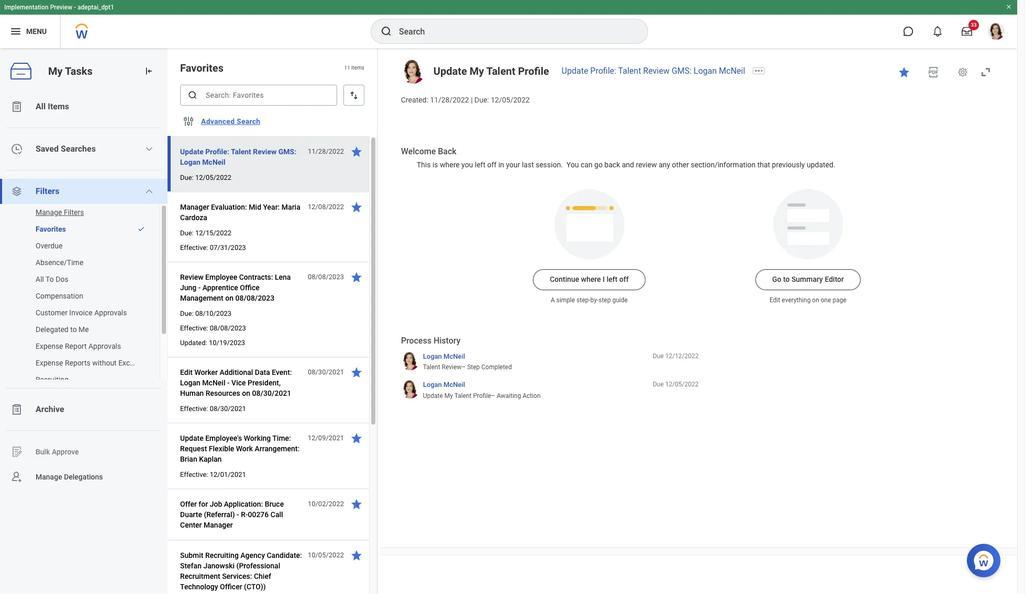 Task type: describe. For each thing, give the bounding box(es) containing it.
update employee's working time: request flexible work arrangement: brian kaplan
[[180, 435, 300, 464]]

brian
[[180, 455, 197, 464]]

mcneil inside update profile: talent review gms: logan mcneil
[[202, 158, 226, 166]]

human
[[180, 390, 204, 398]]

guide
[[612, 297, 628, 304]]

cardoza
[[180, 214, 207, 222]]

list containing all items
[[0, 94, 168, 490]]

you
[[461, 161, 473, 169]]

data
[[255, 369, 270, 377]]

star image for effective: 12/01/2021
[[350, 432, 363, 445]]

your
[[506, 161, 520, 169]]

continue where i left off button
[[533, 270, 645, 291]]

review inside the review employee contracts: lena jung - apprentice office management on 08/08/2023
[[180, 273, 203, 282]]

(referral)
[[204, 511, 235, 519]]

Search Workday  search field
[[399, 20, 626, 43]]

on inside the review employee contracts: lena jung - apprentice office management on 08/08/2023
[[225, 294, 234, 303]]

welcome back this is where you left off in your last session.  you can go back and review any other section/information that previously updated.
[[401, 146, 835, 169]]

officer
[[220, 583, 242, 592]]

expense for expense reports without exceptions
[[36, 359, 63, 368]]

10/05/2022
[[308, 552, 344, 560]]

invoice
[[69, 309, 93, 317]]

this
[[417, 161, 431, 169]]

that previously
[[757, 161, 805, 169]]

gear image
[[958, 67, 968, 77]]

12/15/2022
[[195, 229, 231, 237]]

1 horizontal spatial 11/28/2022
[[430, 96, 469, 104]]

profile logan mcneil image
[[988, 23, 1005, 42]]

1 horizontal spatial 12/05/2022
[[491, 96, 530, 104]]

call
[[271, 511, 283, 519]]

to for me
[[70, 326, 77, 334]]

last
[[522, 161, 534, 169]]

employee
[[205, 273, 237, 282]]

talent review – step completed
[[423, 364, 512, 371]]

edit everything on one page
[[770, 297, 847, 304]]

compensation button
[[0, 288, 149, 305]]

12/05/2022 for due 12/05/2022
[[665, 381, 699, 389]]

expense reports without exceptions button
[[0, 355, 154, 372]]

user plus image
[[10, 471, 23, 484]]

due for due 12/12/2022
[[653, 353, 664, 360]]

delegated to me
[[36, 326, 89, 334]]

‎-
[[237, 511, 239, 519]]

submit
[[180, 552, 203, 560]]

gms: inside update profile: talent review gms: logan mcneil
[[278, 148, 296, 156]]

dos
[[56, 275, 68, 284]]

favorites button
[[0, 221, 132, 238]]

due: right |
[[474, 96, 489, 104]]

all items button
[[0, 94, 168, 119]]

11 items
[[344, 65, 364, 71]]

items
[[351, 65, 364, 71]]

bulk approve
[[36, 448, 79, 456]]

filters inside "dropdown button"
[[36, 186, 59, 196]]

all for all items
[[36, 102, 46, 112]]

12/12/2022
[[665, 353, 699, 360]]

awaiting
[[497, 393, 521, 400]]

to
[[46, 275, 54, 284]]

request
[[180, 445, 207, 453]]

duarte
[[180, 511, 202, 519]]

logan inside the edit worker additional data event: logan mcneil - vice president, human resources on 08/30/2021
[[180, 379, 200, 387]]

tasks
[[65, 65, 92, 77]]

back
[[438, 146, 457, 156]]

- inside the review employee contracts: lena jung - apprentice office management on 08/08/2023
[[198, 284, 201, 292]]

(professional
[[236, 562, 280, 571]]

resources
[[206, 390, 240, 398]]

favorites inside favorites button
[[36, 225, 66, 233]]

search image
[[380, 25, 393, 38]]

time:
[[272, 435, 291, 443]]

worker
[[194, 369, 218, 377]]

manage for manage filters
[[36, 208, 62, 217]]

archive button
[[0, 397, 168, 422]]

to for summary
[[783, 276, 790, 284]]

all to dos
[[36, 275, 68, 284]]

continue where i left off
[[550, 276, 629, 284]]

edit worker additional data event: logan mcneil - vice president, human resources on 08/30/2021
[[180, 369, 292, 398]]

4 star image from the top
[[350, 550, 363, 562]]

clock check image
[[10, 143, 23, 155]]

notifications large image
[[932, 26, 943, 37]]

by-
[[590, 297, 599, 304]]

star image for manager evaluation: mid year: maria cardoza
[[350, 201, 363, 214]]

manage filters
[[36, 208, 84, 217]]

1 horizontal spatial profile:
[[590, 66, 616, 76]]

recruitment
[[180, 573, 220, 581]]

inbox large image
[[962, 26, 972, 37]]

step-
[[577, 297, 590, 304]]

list containing manage filters
[[0, 204, 168, 388]]

0 vertical spatial 08/30/2021
[[308, 369, 344, 376]]

update my talent profile – awaiting action
[[423, 393, 541, 400]]

12/09/2021
[[308, 435, 344, 442]]

- inside the edit worker additional data event: logan mcneil - vice president, human resources on 08/30/2021
[[227, 379, 230, 387]]

my for update my talent profile – awaiting action
[[445, 393, 453, 400]]

0 vertical spatial –
[[462, 364, 466, 371]]

saved searches
[[36, 144, 96, 154]]

all to dos button
[[0, 271, 149, 288]]

clipboard image for all items
[[10, 101, 23, 113]]

update profile: talent review gms: logan mcneil inside button
[[180, 148, 296, 166]]

page
[[833, 297, 847, 304]]

edit for edit worker additional data event: logan mcneil - vice president, human resources on 08/30/2021
[[180, 369, 193, 377]]

10/19/2023
[[209, 339, 245, 347]]

my tasks
[[48, 65, 92, 77]]

effective: for effective: 08/30/2021
[[180, 405, 208, 413]]

is
[[433, 161, 438, 169]]

services:
[[222, 573, 252, 581]]

for
[[199, 501, 208, 509]]

adeptai_dpt1
[[78, 4, 114, 11]]

due: 08/10/2023
[[180, 310, 231, 318]]

update employee's working time: request flexible work arrangement: brian kaplan button
[[180, 432, 302, 466]]

where inside welcome back this is where you left off in your last session.  you can go back and review any other section/information that previously updated.
[[440, 161, 460, 169]]

employee's
[[205, 435, 242, 443]]

close environment banner image
[[1006, 4, 1012, 10]]

delegated
[[36, 326, 68, 334]]

33
[[971, 22, 977, 28]]

vice
[[231, 379, 246, 387]]

left inside button
[[607, 276, 617, 284]]

review inside the process history region
[[442, 364, 462, 371]]

profile for update my talent profile – awaiting action
[[473, 393, 491, 400]]

manager evaluation: mid year: maria cardoza button
[[180, 201, 302, 224]]

lena
[[275, 273, 291, 282]]

kaplan
[[199, 455, 222, 464]]

searches
[[61, 144, 96, 154]]

employee's photo (logan mcneil) image
[[401, 60, 425, 84]]

manager inside manager evaluation: mid year: maria cardoza
[[180, 203, 209, 212]]

continue
[[550, 276, 579, 284]]

logan mcneil button for my
[[423, 381, 465, 390]]

due for due 12/05/2022
[[653, 381, 664, 389]]

profile for update my talent profile
[[518, 65, 549, 77]]

customer invoice approvals
[[36, 309, 127, 317]]

logan mcneil for my
[[423, 381, 465, 389]]

due: 12/15/2022
[[180, 229, 231, 237]]

profile: inside update profile: talent review gms: logan mcneil
[[205, 148, 229, 156]]

manage filters button
[[0, 204, 149, 221]]

recruiting inside recruiting button
[[36, 376, 68, 384]]

00276
[[248, 511, 269, 519]]

update inside update profile: talent review gms: logan mcneil
[[180, 148, 204, 156]]

0 horizontal spatial my
[[48, 65, 63, 77]]

technology
[[180, 583, 218, 592]]

expense for expense report approvals
[[36, 342, 63, 351]]

created:
[[401, 96, 428, 104]]

effective: 12/01/2021
[[180, 471, 246, 479]]

left inside welcome back this is where you left off in your last session.  you can go back and review any other section/information that previously updated.
[[475, 161, 485, 169]]

without
[[92, 359, 117, 368]]



Task type: vqa. For each thing, say whether or not it's contained in the screenshot.
"Management"
yes



Task type: locate. For each thing, give the bounding box(es) containing it.
0 vertical spatial clipboard image
[[10, 101, 23, 113]]

–
[[462, 364, 466, 371], [491, 393, 495, 400]]

2 vertical spatial 08/08/2023
[[210, 325, 246, 332]]

logan mcneil button for review
[[423, 352, 465, 361]]

on inside the edit worker additional data event: logan mcneil - vice president, human resources on 08/30/2021
[[242, 390, 250, 398]]

janowski
[[203, 562, 235, 571]]

profile left awaiting
[[473, 393, 491, 400]]

logan mcneil
[[423, 353, 465, 361], [423, 381, 465, 389]]

clipboard image inside all items button
[[10, 101, 23, 113]]

0 horizontal spatial off
[[487, 161, 497, 169]]

off inside welcome back this is where you left off in your last session.  you can go back and review any other section/information that previously updated.
[[487, 161, 497, 169]]

star image
[[350, 201, 363, 214], [350, 271, 363, 284], [350, 366, 363, 379], [350, 550, 363, 562]]

1 vertical spatial -
[[198, 284, 201, 292]]

– left step
[[462, 364, 466, 371]]

my for update my talent profile
[[470, 65, 484, 77]]

0 vertical spatial recruiting
[[36, 376, 68, 384]]

search image
[[187, 90, 198, 101]]

go to summary editor
[[772, 276, 844, 284]]

favorites up overdue
[[36, 225, 66, 233]]

08/08/2023 down office
[[235, 294, 274, 303]]

saved searches button
[[0, 137, 168, 162]]

(cto))
[[244, 583, 266, 592]]

items
[[48, 102, 69, 112]]

1 vertical spatial update profile: talent review gms: logan mcneil
[[180, 148, 296, 166]]

1 horizontal spatial to
[[783, 276, 790, 284]]

edit down 'go'
[[770, 297, 780, 304]]

effective: 07/31/2023
[[180, 244, 246, 252]]

chevron down image inside filters "dropdown button"
[[145, 187, 154, 196]]

2 star image from the top
[[350, 271, 363, 284]]

0 vertical spatial filters
[[36, 186, 59, 196]]

– left awaiting
[[491, 393, 495, 400]]

process history region
[[401, 336, 699, 404]]

clipboard image for archive
[[10, 404, 23, 416]]

left right i
[[607, 276, 617, 284]]

star image for edit worker additional data event: logan mcneil - vice president, human resources on 08/30/2021
[[350, 366, 363, 379]]

1 horizontal spatial off
[[619, 276, 629, 284]]

1 vertical spatial off
[[619, 276, 629, 284]]

1 star image from the top
[[350, 201, 363, 214]]

08/30/2021 inside the edit worker additional data event: logan mcneil - vice president, human resources on 08/30/2021
[[252, 390, 291, 398]]

on down vice on the left bottom of the page
[[242, 390, 250, 398]]

2 vertical spatial 08/30/2021
[[210, 405, 246, 413]]

manager down (referral)
[[204, 521, 233, 530]]

0 horizontal spatial recruiting
[[36, 376, 68, 384]]

chevron down image for filters
[[145, 187, 154, 196]]

2 horizontal spatial my
[[470, 65, 484, 77]]

a simple step-by-step guide
[[551, 297, 628, 304]]

effective: for effective: 12/01/2021
[[180, 471, 208, 479]]

1 horizontal spatial left
[[607, 276, 617, 284]]

1 vertical spatial where
[[581, 276, 601, 284]]

0 horizontal spatial 12/05/2022
[[195, 174, 231, 182]]

to left me
[[70, 326, 77, 334]]

1 vertical spatial profile
[[473, 393, 491, 400]]

all for all to dos
[[36, 275, 44, 284]]

0 horizontal spatial 08/30/2021
[[210, 405, 246, 413]]

3 star image from the top
[[350, 366, 363, 379]]

list
[[0, 94, 168, 490], [0, 204, 168, 388]]

0 horizontal spatial -
[[74, 4, 76, 11]]

|
[[471, 96, 473, 104]]

all
[[36, 102, 46, 112], [36, 275, 44, 284]]

08/08/2023 up 10/19/2023
[[210, 325, 246, 332]]

menu banner
[[0, 0, 1017, 48]]

edit worker additional data event: logan mcneil - vice president, human resources on 08/30/2021 button
[[180, 366, 302, 400]]

chevron down image for saved searches
[[145, 145, 154, 153]]

0 horizontal spatial filters
[[36, 186, 59, 196]]

effective: down "human"
[[180, 405, 208, 413]]

favorites up search icon
[[180, 62, 224, 74]]

profile inside the process history region
[[473, 393, 491, 400]]

12/05/2022 inside the process history region
[[665, 381, 699, 389]]

approvals up without
[[88, 342, 121, 351]]

clipboard image left archive
[[10, 404, 23, 416]]

can go
[[581, 161, 603, 169]]

recruiting button
[[0, 372, 149, 388]]

off
[[487, 161, 497, 169], [619, 276, 629, 284]]

1 vertical spatial left
[[607, 276, 617, 284]]

application:
[[224, 501, 263, 509]]

08/08/2023 right "lena"
[[308, 273, 344, 281]]

1 vertical spatial recruiting
[[205, 552, 239, 560]]

expense reports without exceptions
[[36, 359, 154, 368]]

approve
[[52, 448, 79, 456]]

submit recruiting agency candidate: stefan janowski (professional recruitment services: chief technology officer (cto))
[[180, 552, 302, 592]]

1 horizontal spatial update profile: talent review gms: logan mcneil
[[562, 66, 745, 76]]

all inside all items button
[[36, 102, 46, 112]]

1 horizontal spatial -
[[198, 284, 201, 292]]

0 vertical spatial 08/08/2023
[[308, 273, 344, 281]]

2 horizontal spatial -
[[227, 379, 230, 387]]

recruiting
[[36, 376, 68, 384], [205, 552, 239, 560]]

1 vertical spatial all
[[36, 275, 44, 284]]

contracts:
[[239, 273, 273, 282]]

2 manage from the top
[[36, 473, 62, 481]]

where down back
[[440, 161, 460, 169]]

update profile: talent review gms: logan mcneil link
[[562, 66, 745, 76]]

1 horizontal spatial gms:
[[672, 66, 692, 76]]

08/08/2023
[[308, 273, 344, 281], [235, 294, 274, 303], [210, 325, 246, 332]]

08/08/2023 inside the review employee contracts: lena jung - apprentice office management on 08/08/2023
[[235, 294, 274, 303]]

1 all from the top
[[36, 102, 46, 112]]

1 chevron down image from the top
[[145, 145, 154, 153]]

1 horizontal spatial favorites
[[180, 62, 224, 74]]

2 chevron down image from the top
[[145, 187, 154, 196]]

2 expense from the top
[[36, 359, 63, 368]]

1 vertical spatial logan mcneil
[[423, 381, 465, 389]]

overdue
[[36, 242, 62, 250]]

1 expense from the top
[[36, 342, 63, 351]]

my inside the process history region
[[445, 393, 453, 400]]

recruiting inside submit recruiting agency candidate: stefan janowski (professional recruitment services: chief technology officer (cto))
[[205, 552, 239, 560]]

manage inside button
[[36, 208, 62, 217]]

1 vertical spatial clipboard image
[[10, 404, 23, 416]]

logan mcneil for review
[[423, 353, 465, 361]]

2 due from the top
[[653, 381, 664, 389]]

perspective image
[[10, 185, 23, 198]]

2 horizontal spatial 08/30/2021
[[308, 369, 344, 376]]

process history
[[401, 336, 461, 346]]

0 vertical spatial due
[[653, 353, 664, 360]]

agency
[[240, 552, 265, 560]]

due down due 12/12/2022 at the bottom of page
[[653, 381, 664, 389]]

profile
[[518, 65, 549, 77], [473, 393, 491, 400]]

1 vertical spatial edit
[[180, 369, 193, 377]]

stefan
[[180, 562, 202, 571]]

0 vertical spatial 12/05/2022
[[491, 96, 530, 104]]

2 list from the top
[[0, 204, 168, 388]]

0 vertical spatial edit
[[770, 297, 780, 304]]

1 clipboard image from the top
[[10, 101, 23, 113]]

due: for update profile: talent review gms: logan mcneil
[[180, 174, 194, 182]]

effective: down brian
[[180, 471, 208, 479]]

11/28/2022 inside item list element
[[308, 148, 344, 155]]

0 vertical spatial logan mcneil button
[[423, 352, 465, 361]]

2 vertical spatial -
[[227, 379, 230, 387]]

1 horizontal spatial filters
[[64, 208, 84, 217]]

search
[[237, 117, 260, 126]]

and review
[[622, 161, 657, 169]]

1 vertical spatial gms:
[[278, 148, 296, 156]]

1 horizontal spatial 08/30/2021
[[252, 390, 291, 398]]

due 12/05/2022
[[653, 381, 699, 389]]

management
[[180, 294, 223, 303]]

approvals for expense report approvals
[[88, 342, 121, 351]]

expense left reports
[[36, 359, 63, 368]]

4 effective: from the top
[[180, 471, 208, 479]]

expense report approvals button
[[0, 338, 149, 355]]

expense inside "expense report approvals" button
[[36, 342, 63, 351]]

menu button
[[0, 15, 60, 48]]

clipboard image
[[10, 101, 23, 113], [10, 404, 23, 416]]

1 horizontal spatial recruiting
[[205, 552, 239, 560]]

1 effective: from the top
[[180, 244, 208, 252]]

absence/time
[[36, 259, 83, 267]]

my down talent review – step completed
[[445, 393, 453, 400]]

due: up cardoza
[[180, 174, 194, 182]]

0 vertical spatial gms:
[[672, 66, 692, 76]]

step
[[599, 297, 611, 304]]

0 vertical spatial update profile: talent review gms: logan mcneil
[[562, 66, 745, 76]]

manage for manage delegations
[[36, 473, 62, 481]]

0 vertical spatial to
[[783, 276, 790, 284]]

1 vertical spatial expense
[[36, 359, 63, 368]]

left
[[475, 161, 485, 169], [607, 276, 617, 284]]

editor
[[825, 276, 844, 284]]

process
[[401, 336, 431, 346]]

work
[[236, 445, 253, 453]]

created: 11/28/2022 | due: 12/05/2022
[[401, 96, 530, 104]]

clipboard image left all items
[[10, 101, 23, 113]]

all left the items
[[36, 102, 46, 112]]

08/30/2021 down president,
[[252, 390, 291, 398]]

Search: Favorites text field
[[180, 85, 337, 106]]

1 logan mcneil button from the top
[[423, 352, 465, 361]]

talent inside update profile: talent review gms: logan mcneil
[[231, 148, 251, 156]]

left right you
[[475, 161, 485, 169]]

08/10/2023
[[195, 310, 231, 318]]

0 vertical spatial where
[[440, 161, 460, 169]]

1 due from the top
[[653, 353, 664, 360]]

1 vertical spatial filters
[[64, 208, 84, 217]]

0 horizontal spatial 11/28/2022
[[308, 148, 344, 155]]

mcneil
[[719, 66, 745, 76], [202, 158, 226, 166], [444, 353, 465, 361], [202, 379, 225, 387], [444, 381, 465, 389]]

logan mcneil button down history
[[423, 352, 465, 361]]

2 horizontal spatial 12/05/2022
[[665, 381, 699, 389]]

off right i
[[619, 276, 629, 284]]

configure image
[[182, 115, 195, 128]]

recruiting up archive
[[36, 376, 68, 384]]

expense
[[36, 342, 63, 351], [36, 359, 63, 368]]

effective: down due: 12/15/2022
[[180, 244, 208, 252]]

profile:
[[590, 66, 616, 76], [205, 148, 229, 156]]

1 vertical spatial 08/08/2023
[[235, 294, 274, 303]]

star image
[[898, 66, 910, 79], [350, 146, 363, 158], [350, 432, 363, 445], [350, 498, 363, 511]]

12/05/2022 up evaluation:
[[195, 174, 231, 182]]

star image for 10/02/2022
[[350, 498, 363, 511]]

justify image
[[9, 25, 22, 38]]

chief
[[254, 573, 271, 581]]

2 all from the top
[[36, 275, 44, 284]]

apprentice
[[203, 284, 238, 292]]

jung
[[180, 284, 196, 292]]

approvals
[[94, 309, 127, 317], [88, 342, 121, 351]]

effective: for effective: 07/31/2023
[[180, 244, 208, 252]]

all items
[[36, 102, 69, 112]]

0 vertical spatial favorites
[[180, 62, 224, 74]]

0 horizontal spatial profile
[[473, 393, 491, 400]]

0 vertical spatial manager
[[180, 203, 209, 212]]

recruiting up janowski at bottom left
[[205, 552, 239, 560]]

update inside the process history region
[[423, 393, 443, 400]]

12/05/2022 inside item list element
[[195, 174, 231, 182]]

0 horizontal spatial left
[[475, 161, 485, 169]]

0 vertical spatial -
[[74, 4, 76, 11]]

approvals right invoice
[[94, 309, 127, 317]]

- up management
[[198, 284, 201, 292]]

3 effective: from the top
[[180, 405, 208, 413]]

clipboard image inside archive button
[[10, 404, 23, 416]]

0 horizontal spatial favorites
[[36, 225, 66, 233]]

section/information
[[691, 161, 756, 169]]

logan mcneil down history
[[423, 353, 465, 361]]

sort image
[[349, 90, 359, 101]]

0 horizontal spatial to
[[70, 326, 77, 334]]

favorites inside item list element
[[180, 62, 224, 74]]

0 vertical spatial 11/28/2022
[[430, 96, 469, 104]]

edit inside the edit worker additional data event: logan mcneil - vice president, human resources on 08/30/2021
[[180, 369, 193, 377]]

implementation
[[4, 4, 49, 11]]

off inside button
[[619, 276, 629, 284]]

in
[[498, 161, 504, 169]]

11
[[344, 65, 350, 71]]

- right the preview
[[74, 4, 76, 11]]

due: 12/05/2022
[[180, 174, 231, 182]]

logan inside update profile: talent review gms: logan mcneil
[[180, 158, 200, 166]]

1 vertical spatial to
[[70, 326, 77, 334]]

menu
[[26, 27, 47, 35]]

view printable version (pdf) image
[[927, 66, 940, 79]]

welcome
[[401, 146, 436, 156]]

filters up manage filters
[[36, 186, 59, 196]]

1 vertical spatial due
[[653, 381, 664, 389]]

1 horizontal spatial where
[[581, 276, 601, 284]]

expense down delegated
[[36, 342, 63, 351]]

2 vertical spatial 12/05/2022
[[665, 381, 699, 389]]

manager up cardoza
[[180, 203, 209, 212]]

check image
[[138, 226, 145, 233]]

item list element
[[168, 48, 378, 595]]

on left one
[[812, 297, 819, 304]]

1 logan mcneil from the top
[[423, 353, 465, 361]]

evaluation:
[[211, 203, 247, 212]]

12/05/2022 down update my talent profile on the top of page
[[491, 96, 530, 104]]

manager inside the "offer for job application: bruce duarte (referral) ‎- r-00276 call center manager"
[[204, 521, 233, 530]]

filters up favorites button
[[64, 208, 84, 217]]

1 vertical spatial approvals
[[88, 342, 121, 351]]

due left 12/12/2022
[[653, 353, 664, 360]]

12/05/2022 down 12/12/2022
[[665, 381, 699, 389]]

absence/time button
[[0, 254, 149, 271]]

year:
[[263, 203, 280, 212]]

delegations
[[64, 473, 103, 481]]

due: down management
[[180, 310, 194, 318]]

review inside update profile: talent review gms: logan mcneil
[[253, 148, 277, 156]]

1 horizontal spatial profile
[[518, 65, 549, 77]]

0 horizontal spatial gms:
[[278, 148, 296, 156]]

my tasks element
[[0, 48, 168, 595]]

1 vertical spatial favorites
[[36, 225, 66, 233]]

1 vertical spatial logan mcneil button
[[423, 381, 465, 390]]

history
[[434, 336, 461, 346]]

1 vertical spatial 08/30/2021
[[252, 390, 291, 398]]

0 horizontal spatial on
[[225, 294, 234, 303]]

0 vertical spatial off
[[487, 161, 497, 169]]

exceptions
[[118, 359, 154, 368]]

0 vertical spatial profile:
[[590, 66, 616, 76]]

to right 'go'
[[783, 276, 790, 284]]

advanced search button
[[197, 111, 265, 132]]

0 horizontal spatial profile:
[[205, 148, 229, 156]]

0 vertical spatial left
[[475, 161, 485, 169]]

where left i
[[581, 276, 601, 284]]

1 horizontal spatial –
[[491, 393, 495, 400]]

2 effective: from the top
[[180, 325, 208, 332]]

on down the "apprentice"
[[225, 294, 234, 303]]

my left tasks
[[48, 65, 63, 77]]

update inside update employee's working time: request flexible work arrangement: brian kaplan
[[180, 435, 203, 443]]

0 horizontal spatial edit
[[180, 369, 193, 377]]

step
[[467, 364, 480, 371]]

manage down bulk
[[36, 473, 62, 481]]

1 vertical spatial profile:
[[205, 148, 229, 156]]

2 logan mcneil button from the top
[[423, 381, 465, 390]]

offer for job application: bruce duarte (referral) ‎- r-00276 call center manager button
[[180, 498, 302, 532]]

2 horizontal spatial on
[[812, 297, 819, 304]]

logan mcneil button down talent review – step completed
[[423, 381, 465, 390]]

edit for edit everything on one page
[[770, 297, 780, 304]]

mcneil inside the edit worker additional data event: logan mcneil - vice president, human resources on 08/30/2021
[[202, 379, 225, 387]]

manage
[[36, 208, 62, 217], [36, 473, 62, 481]]

0 vertical spatial profile
[[518, 65, 549, 77]]

chevron down image
[[145, 145, 154, 153], [145, 187, 154, 196]]

star image for due: 12/05/2022
[[350, 146, 363, 158]]

due: for manager evaluation: mid year: maria cardoza
[[180, 229, 194, 237]]

- left vice on the left bottom of the page
[[227, 379, 230, 387]]

0 vertical spatial logan mcneil
[[423, 353, 465, 361]]

0 horizontal spatial –
[[462, 364, 466, 371]]

- inside menu banner
[[74, 4, 76, 11]]

08/30/2021 right event: in the bottom left of the page
[[308, 369, 344, 376]]

2 logan mcneil from the top
[[423, 381, 465, 389]]

08/30/2021 down resources
[[210, 405, 246, 413]]

due:
[[474, 96, 489, 104], [180, 174, 194, 182], [180, 229, 194, 237], [180, 310, 194, 318]]

0 vertical spatial approvals
[[94, 309, 127, 317]]

1 vertical spatial chevron down image
[[145, 187, 154, 196]]

1 horizontal spatial edit
[[770, 297, 780, 304]]

rename image
[[10, 446, 23, 459]]

12/05/2022 for due: 12/05/2022
[[195, 174, 231, 182]]

bruce
[[265, 501, 284, 509]]

chevron down image inside saved searches dropdown button
[[145, 145, 154, 153]]

0 horizontal spatial where
[[440, 161, 460, 169]]

my up |
[[470, 65, 484, 77]]

1 horizontal spatial on
[[242, 390, 250, 398]]

2 clipboard image from the top
[[10, 404, 23, 416]]

0 vertical spatial chevron down image
[[145, 145, 154, 153]]

manage up favorites button
[[36, 208, 62, 217]]

expense inside expense reports without exceptions button
[[36, 359, 63, 368]]

1 manage from the top
[[36, 208, 62, 217]]

1 list from the top
[[0, 94, 168, 490]]

1 vertical spatial manage
[[36, 473, 62, 481]]

effective: 08/30/2021
[[180, 405, 246, 413]]

star image for review employee contracts: lena jung - apprentice office management on 08/08/2023
[[350, 271, 363, 284]]

to inside my tasks element
[[70, 326, 77, 334]]

1 horizontal spatial my
[[445, 393, 453, 400]]

0 vertical spatial manage
[[36, 208, 62, 217]]

all inside all to dos button
[[36, 275, 44, 284]]

candidate:
[[267, 552, 302, 560]]

effective: for effective: 08/08/2023
[[180, 325, 208, 332]]

approvals for customer invoice approvals
[[94, 309, 127, 317]]

other
[[672, 161, 689, 169]]

off left in
[[487, 161, 497, 169]]

transformation import image
[[143, 66, 154, 76]]

any
[[659, 161, 670, 169]]

logan mcneil down talent review – step completed
[[423, 381, 465, 389]]

1 vertical spatial manager
[[204, 521, 233, 530]]

due: for review employee contracts: lena jung - apprentice office management on 08/08/2023
[[180, 310, 194, 318]]

profile down search workday search field
[[518, 65, 549, 77]]

filters inside button
[[64, 208, 84, 217]]

arrangement:
[[255, 445, 300, 453]]

back
[[604, 161, 620, 169]]

1 vertical spatial –
[[491, 393, 495, 400]]

completed
[[481, 364, 512, 371]]

where inside button
[[581, 276, 601, 284]]

1 vertical spatial 12/05/2022
[[195, 174, 231, 182]]

fullscreen image
[[980, 66, 992, 79]]

due 12/12/2022
[[653, 353, 699, 360]]

all left to
[[36, 275, 44, 284]]

implementation preview -   adeptai_dpt1
[[4, 4, 114, 11]]

due: down cardoza
[[180, 229, 194, 237]]

effective: up updated:
[[180, 325, 208, 332]]

edit left the worker
[[180, 369, 193, 377]]

0 vertical spatial expense
[[36, 342, 63, 351]]



